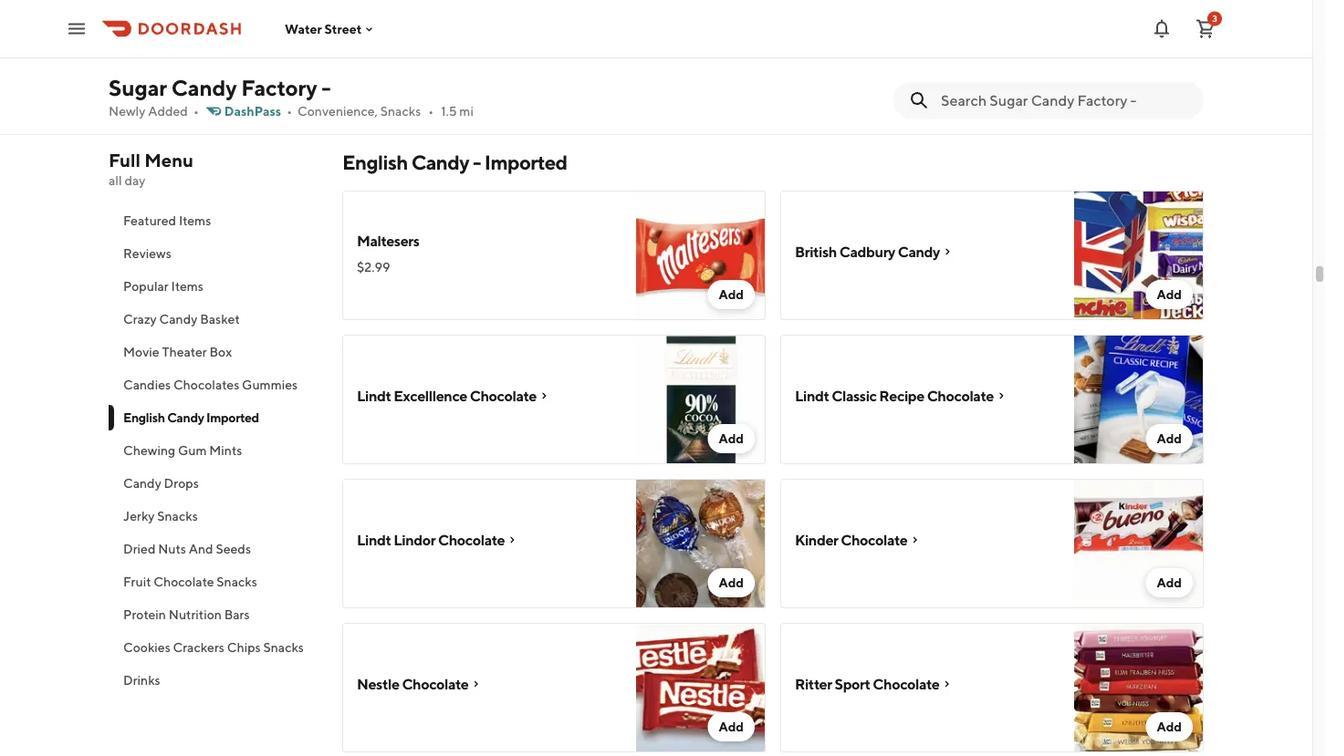 Task type: vqa. For each thing, say whether or not it's contained in the screenshot.
1st 28 from the bottom
no



Task type: describe. For each thing, give the bounding box(es) containing it.
open menu image
[[66, 18, 88, 40]]

3
[[1212, 13, 1218, 24]]

add button for maltesers
[[708, 280, 755, 309]]

lindor
[[394, 532, 436, 549]]

chocolate right the kinder
[[841, 532, 908, 549]]

mints
[[209, 443, 242, 458]]

snacks down drops
[[157, 509, 198, 524]]

english candy imported
[[123, 410, 259, 425]]

newly added •
[[109, 104, 199, 119]]

maltesers
[[357, 232, 420, 250]]

3 items, open order cart image
[[1195, 18, 1217, 40]]

movie theater box button
[[109, 336, 320, 369]]

• for newly added •
[[193, 104, 199, 119]]

items for popular items
[[171, 279, 203, 294]]

1 horizontal spatial -
[[473, 151, 481, 174]]

nutrition
[[169, 607, 222, 623]]

ritter sport chocolate
[[795, 676, 940, 693]]

add button for ritter sport chocolate
[[1146, 713, 1193, 742]]

berry
[[640, 24, 675, 42]]

add button for lindt lindor chocolate
[[708, 569, 755, 598]]

kinder chocolate
[[795, 532, 908, 549]]

2 • from the left
[[287, 104, 292, 119]]

full
[[109, 150, 141, 171]]

xtreme
[[417, 24, 465, 42]]

add button for british cadbury candy
[[1146, 280, 1193, 309]]

add for nestle chocolate
[[719, 720, 744, 735]]

chocolate right excelllence
[[470, 387, 537, 405]]

add for maltesers
[[719, 287, 744, 302]]

full menu all day
[[109, 150, 194, 188]]

water
[[285, 21, 322, 36]]

snacks left 1.5 on the left top of page
[[380, 104, 421, 119]]

chocolate right the nestle
[[402, 676, 469, 693]]

english for english candy imported
[[123, 410, 165, 425]]

Item Search search field
[[941, 90, 1189, 110]]

(6
[[677, 24, 691, 42]]

candies chocolates gummies button
[[109, 369, 320, 402]]

add button for kinder chocolate
[[1146, 569, 1193, 598]]

nuts
[[158, 542, 186, 557]]

menu
[[144, 150, 194, 171]]

chips
[[227, 640, 261, 655]]

british
[[795, 243, 837, 261]]

add button for nestle chocolate
[[708, 713, 755, 742]]

lindt classic recipe chocolate image
[[1074, 335, 1204, 465]]

gummies
[[242, 377, 298, 392]]

chocolate inside button
[[154, 575, 214, 590]]

popular
[[123, 279, 169, 294]]

fruit chocolate snacks button
[[109, 566, 320, 599]]

ritter sport chocolate image
[[1074, 623, 1204, 753]]

snacks inside button
[[263, 640, 304, 655]]

featured items button
[[109, 204, 320, 237]]

maltesers image
[[636, 191, 766, 320]]

day
[[125, 173, 146, 188]]

factory
[[241, 74, 317, 100]]

box
[[209, 345, 232, 360]]

british cadbury candy
[[795, 243, 940, 261]]

sugar candy factory -
[[109, 74, 331, 100]]

basket
[[200, 312, 240, 327]]

add for lindt lindor chocolate
[[719, 575, 744, 591]]

convenience, snacks • 1.5 mi
[[298, 104, 474, 119]]

sugar
[[109, 74, 167, 100]]

cookies crackers chips snacks
[[123, 640, 304, 655]]

candy right cadbury
[[898, 243, 940, 261]]

dried nuts and seeds button
[[109, 533, 320, 566]]

ritter
[[795, 676, 832, 693]]

chocolate right lindor
[[438, 532, 505, 549]]

chewing gum mints
[[123, 443, 242, 458]]

dried nuts and seeds
[[123, 542, 251, 557]]

add for lindt classic recipe chocolate
[[1157, 431, 1182, 446]]

$2.99
[[357, 260, 390, 275]]

lindt lindor chocolate
[[357, 532, 505, 549]]

1.5
[[441, 104, 457, 119]]

street
[[324, 21, 362, 36]]

candy up jerky
[[123, 476, 161, 491]]

airheads
[[357, 24, 414, 42]]

dashpass
[[224, 104, 281, 119]]

cadbury
[[840, 243, 895, 261]]

rainbow
[[580, 24, 637, 42]]

items for featured items
[[179, 213, 211, 228]]

lindt for lindt excelllence chocolate
[[357, 387, 391, 405]]

oz)
[[693, 24, 717, 42]]

protein
[[123, 607, 166, 623]]

movie theater box
[[123, 345, 232, 360]]

lindt for lindt lindor chocolate
[[357, 532, 391, 549]]

lindt classic recipe chocolate
[[795, 387, 994, 405]]

popular items button
[[109, 270, 320, 303]]

candy right sour
[[536, 24, 578, 42]]

add for lindt excelllence chocolate
[[719, 431, 744, 446]]

english for english candy - imported
[[342, 151, 408, 174]]

3 button
[[1187, 10, 1224, 47]]

sour
[[503, 24, 533, 42]]

nestle chocolate image
[[636, 623, 766, 753]]

crazy candy basket button
[[109, 303, 320, 336]]

convenience,
[[298, 104, 378, 119]]

0 vertical spatial -
[[322, 74, 331, 100]]

water street button
[[285, 21, 376, 36]]

seeds
[[216, 542, 251, 557]]



Task type: locate. For each thing, give the bounding box(es) containing it.
1 horizontal spatial english
[[342, 151, 408, 174]]

0 vertical spatial items
[[179, 213, 211, 228]]

english down the candies
[[123, 410, 165, 425]]

- up convenience,
[[322, 74, 331, 100]]

• right added
[[193, 104, 199, 119]]

lindt excelllence chocolate image
[[636, 335, 766, 465]]

0 horizontal spatial english
[[123, 410, 165, 425]]

1 horizontal spatial imported
[[484, 151, 567, 174]]

snacks up bars
[[217, 575, 257, 590]]

kinder
[[795, 532, 838, 549]]

0 vertical spatial english
[[342, 151, 408, 174]]

0 vertical spatial imported
[[484, 151, 567, 174]]

candies chocolates gummies
[[123, 377, 298, 392]]

sport
[[835, 676, 870, 693]]

items up crazy candy basket
[[171, 279, 203, 294]]

protein nutrition bars button
[[109, 599, 320, 632]]

1 vertical spatial imported
[[206, 410, 259, 425]]

excelllence
[[394, 387, 467, 405]]

$4.99
[[357, 52, 391, 67]]

0 horizontal spatial -
[[322, 74, 331, 100]]

jerky snacks button
[[109, 500, 320, 533]]

add for ritter sport chocolate
[[1157, 720, 1182, 735]]

fruit
[[123, 575, 151, 590]]

jerky
[[123, 509, 155, 524]]

chewing
[[123, 443, 175, 458]]

notification bell image
[[1151, 18, 1173, 40]]

items up reviews button on the left top
[[179, 213, 211, 228]]

add
[[719, 287, 744, 302], [1157, 287, 1182, 302], [719, 431, 744, 446], [1157, 431, 1182, 446], [719, 575, 744, 591], [1157, 575, 1182, 591], [719, 720, 744, 735], [1157, 720, 1182, 735]]

movie
[[123, 345, 159, 360]]

candy up movie theater box on the top of the page
[[159, 312, 197, 327]]

chewing gum mints button
[[109, 434, 320, 467]]

theater
[[162, 345, 207, 360]]

crazy candy basket
[[123, 312, 240, 327]]

chocolate up protein nutrition bars
[[154, 575, 214, 590]]

lindt left excelllence
[[357, 387, 391, 405]]

english candy - imported
[[342, 151, 567, 174]]

- down "mi"
[[473, 151, 481, 174]]

• for convenience, snacks • 1.5 mi
[[428, 104, 434, 119]]

items inside popular items 'button'
[[171, 279, 203, 294]]

• down factory at the left of page
[[287, 104, 292, 119]]

0 horizontal spatial imported
[[206, 410, 259, 425]]

water street
[[285, 21, 362, 36]]

gum
[[178, 443, 207, 458]]

candy up added
[[171, 74, 237, 100]]

snacks
[[380, 104, 421, 119], [157, 509, 198, 524], [217, 575, 257, 590], [263, 640, 304, 655]]

lindt lindor chocolate image
[[636, 479, 766, 609]]

candy down 1.5 on the left top of page
[[411, 151, 469, 174]]

add button for lindt excelllence chocolate
[[708, 424, 755, 454]]

bites
[[468, 24, 501, 42]]

drinks
[[123, 673, 160, 688]]

dashpass •
[[224, 104, 292, 119]]

drinks button
[[109, 664, 320, 697]]

recipe
[[879, 387, 925, 405]]

chocolate right 'sport'
[[873, 676, 940, 693]]

lindt for lindt classic recipe chocolate
[[795, 387, 829, 405]]

airheads xtreme bites sour candy rainbow berry (6 oz)
[[357, 24, 717, 42]]

items
[[179, 213, 211, 228], [171, 279, 203, 294]]

1 vertical spatial english
[[123, 410, 165, 425]]

chocolates
[[173, 377, 239, 392]]

0 horizontal spatial •
[[193, 104, 199, 119]]

imported
[[484, 151, 567, 174], [206, 410, 259, 425]]

english
[[342, 151, 408, 174], [123, 410, 165, 425]]

3 • from the left
[[428, 104, 434, 119]]

nestle
[[357, 676, 399, 693]]

reviews
[[123, 246, 171, 261]]

1 horizontal spatial •
[[287, 104, 292, 119]]

and
[[189, 542, 213, 557]]

-
[[322, 74, 331, 100], [473, 151, 481, 174]]

add for kinder chocolate
[[1157, 575, 1182, 591]]

1 • from the left
[[193, 104, 199, 119]]

mi
[[459, 104, 474, 119]]

added
[[148, 104, 188, 119]]

newly
[[109, 104, 145, 119]]

crackers
[[173, 640, 224, 655]]

items inside featured items button
[[179, 213, 211, 228]]

• left 1.5 on the left top of page
[[428, 104, 434, 119]]

lindt excelllence chocolate
[[357, 387, 537, 405]]

add button
[[708, 280, 755, 309], [1146, 280, 1193, 309], [708, 424, 755, 454], [1146, 424, 1193, 454], [708, 569, 755, 598], [1146, 569, 1193, 598], [708, 713, 755, 742], [1146, 713, 1193, 742]]

lindt left classic
[[795, 387, 829, 405]]

candy up chewing gum mints
[[167, 410, 204, 425]]

drops
[[164, 476, 199, 491]]

reviews button
[[109, 237, 320, 270]]

•
[[193, 104, 199, 119], [287, 104, 292, 119], [428, 104, 434, 119]]

featured
[[123, 213, 176, 228]]

lindt left lindor
[[357, 532, 391, 549]]

dried
[[123, 542, 156, 557]]

1 vertical spatial items
[[171, 279, 203, 294]]

candy drops
[[123, 476, 199, 491]]

classic
[[832, 387, 877, 405]]

popular items
[[123, 279, 203, 294]]

all
[[109, 173, 122, 188]]

1 vertical spatial -
[[473, 151, 481, 174]]

chocolate
[[470, 387, 537, 405], [927, 387, 994, 405], [438, 532, 505, 549], [841, 532, 908, 549], [154, 575, 214, 590], [402, 676, 469, 693], [873, 676, 940, 693]]

chocolate right recipe
[[927, 387, 994, 405]]

add button for lindt classic recipe chocolate
[[1146, 424, 1193, 454]]

cookies crackers chips snacks button
[[109, 632, 320, 664]]

2 horizontal spatial •
[[428, 104, 434, 119]]

english down convenience, snacks • 1.5 mi
[[342, 151, 408, 174]]

candy drops button
[[109, 467, 320, 500]]

jerky snacks
[[123, 509, 198, 524]]

crazy
[[123, 312, 157, 327]]

featured items
[[123, 213, 211, 228]]

british cadbury candy image
[[1074, 191, 1204, 320]]

candy
[[536, 24, 578, 42], [171, 74, 237, 100], [411, 151, 469, 174], [898, 243, 940, 261], [159, 312, 197, 327], [167, 410, 204, 425], [123, 476, 161, 491]]

snacks right chips
[[263, 640, 304, 655]]

kinder chocolate image
[[1074, 479, 1204, 609]]

add for british cadbury candy
[[1157, 287, 1182, 302]]

fruit chocolate snacks
[[123, 575, 257, 590]]

bars
[[224, 607, 250, 623]]

protein nutrition bars
[[123, 607, 250, 623]]

cookies
[[123, 640, 170, 655]]



